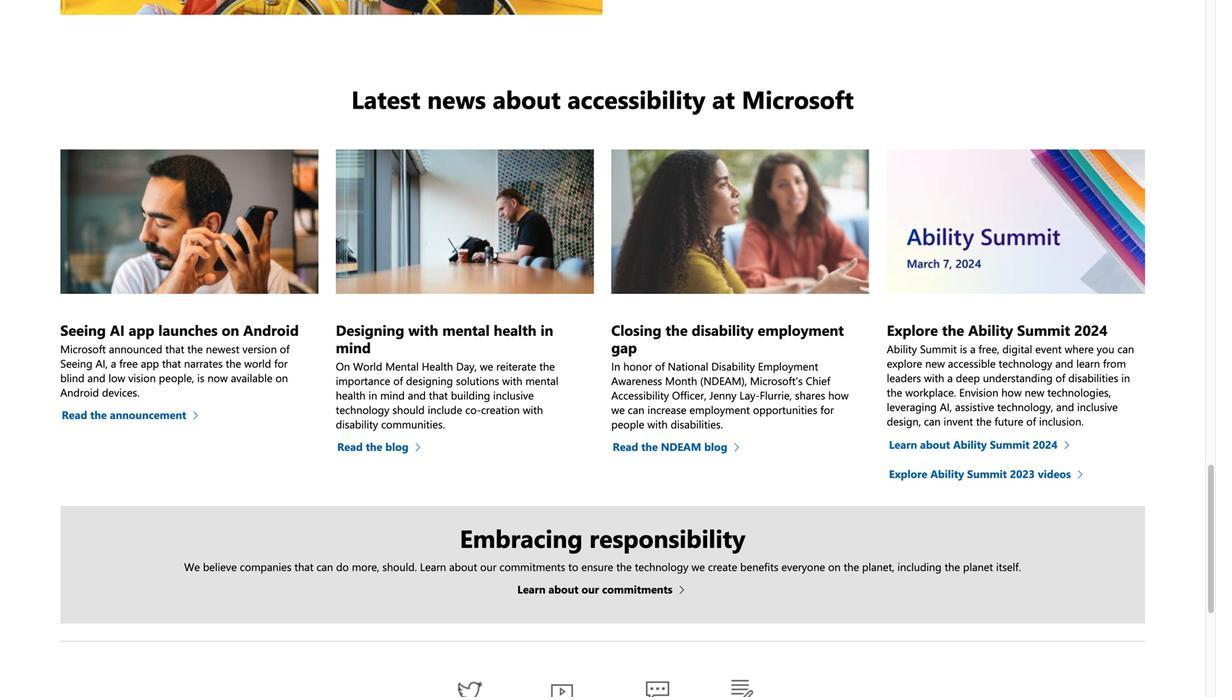 Task type: vqa. For each thing, say whether or not it's contained in the screenshot.
Style, at the top of page
no



Task type: describe. For each thing, give the bounding box(es) containing it.
read the announcement link
[[60, 400, 203, 429]]

with inside closing the disability employment gap in honor of national disability employment awareness month (ndeam), microsoft's chief accessibility officer, jenny lay-flurrie, shares how we can increase employment opportunities for people with disabilities.
[[648, 417, 668, 432]]

ai
[[110, 320, 125, 340]]

how inside closing the disability employment gap in honor of national disability employment awareness month (ndeam), microsoft's chief accessibility officer, jenny lay-flurrie, shares how we can increase employment opportunities for people with disabilities.
[[829, 388, 849, 403]]

on
[[336, 359, 350, 374]]

that left narrates
[[162, 356, 181, 371]]

the up accessible
[[942, 320, 965, 340]]

digital
[[1003, 342, 1033, 356]]

blind
[[60, 371, 84, 385]]

microsoft's
[[750, 374, 803, 388]]

planet
[[963, 560, 993, 574]]

a inside 'seeing ai app launches on android microsoft announced that the newest version of seeing ai, a free app that narrates the world for blind and low vision people, is now available on android devices.'
[[111, 356, 116, 371]]

0 horizontal spatial mental
[[442, 320, 490, 340]]

world
[[244, 356, 271, 371]]

the inside 'link'
[[641, 440, 658, 454]]

low
[[108, 371, 125, 385]]

news
[[427, 82, 486, 115]]

2 vertical spatial on
[[828, 560, 841, 574]]

at
[[712, 82, 735, 115]]

where
[[1065, 342, 1094, 356]]

officer,
[[672, 388, 707, 403]]

about right should.
[[449, 560, 477, 574]]

that inside designing with mental health in mind on world mental health day, we reiterate the importance of designing solutions with mental health in mind and that building inclusive technology should include co-creation with disability communities.
[[429, 388, 448, 403]]

can left invent on the right of page
[[924, 414, 941, 429]]

and inside 'seeing ai app launches on android microsoft announced that the newest version of seeing ai, a free app that narrates the world for blind and low vision people, is now available on android devices.'
[[87, 371, 106, 385]]

future
[[995, 414, 1024, 429]]

assistive
[[955, 400, 995, 414]]

of inside 'seeing ai app launches on android microsoft announced that the newest version of seeing ai, a free app that narrates the world for blind and low vision people, is now available on android devices.'
[[280, 342, 290, 356]]

more,
[[352, 560, 379, 574]]

lay-
[[740, 388, 760, 403]]

ai, inside explore the ability summit 2024 ability summit is a free, digital event where you can explore new accessible technology and learn from leaders with a deep understanding of disabilities in the workplace. envision how new technologies, leveraging ai, assistive technology, and inclusive design, can invent the future of inclusion.
[[940, 400, 952, 414]]

1 vertical spatial employment
[[690, 403, 750, 417]]

national
[[668, 359, 709, 374]]

0 vertical spatial app
[[129, 320, 154, 340]]

contact the microsoft disability answer desk. image
[[644, 678, 672, 697]]

world
[[353, 359, 383, 374]]

launches
[[158, 320, 218, 340]]

the down communities.
[[366, 440, 383, 454]]

designing with mental health in mind on world mental health day, we reiterate the importance of designing solutions with mental health in mind and that building inclusive technology should include co-creation with disability communities.
[[336, 320, 559, 432]]

understanding
[[983, 371, 1053, 385]]

follow msftenable on twitter, opens in a new tab image
[[455, 678, 484, 697]]

envision
[[960, 385, 999, 400]]

people
[[611, 417, 645, 432]]

read for seeing ai app launches on android
[[62, 408, 87, 422]]

0 vertical spatial android
[[243, 320, 299, 340]]

0 vertical spatial in
[[541, 320, 554, 340]]

0 vertical spatial commitments
[[500, 560, 566, 574]]

narrates
[[184, 356, 223, 371]]

that right companies
[[295, 560, 314, 574]]

0 horizontal spatial health
[[336, 388, 366, 403]]

jenny
[[710, 388, 737, 403]]

creation
[[481, 403, 520, 417]]

benefits
[[740, 560, 779, 574]]

and left learn
[[1056, 356, 1074, 371]]

ability inside learn about ability summit 2024 link
[[953, 437, 987, 452]]

learn
[[1077, 356, 1100, 371]]

devices.
[[102, 385, 140, 400]]

awareness
[[611, 374, 662, 388]]

embracing
[[460, 522, 583, 554]]

accessible
[[948, 356, 996, 371]]

learn for learn about our commitments
[[518, 582, 546, 597]]

month
[[665, 374, 697, 388]]

of right future
[[1027, 414, 1036, 429]]

we
[[184, 560, 200, 574]]

embracing responsibility
[[460, 522, 746, 554]]

videos
[[1038, 467, 1071, 481]]

for inside 'seeing ai app launches on android microsoft announced that the newest version of seeing ai, a free app that narrates the world for blind and low vision people, is now available on android devices.'
[[274, 356, 288, 371]]

the down launches
[[187, 342, 203, 356]]

learn about our commitments link
[[516, 574, 689, 604]]

1 vertical spatial app
[[141, 356, 159, 371]]

workplace.
[[906, 385, 957, 400]]

mental
[[385, 359, 419, 374]]

announced
[[109, 342, 162, 356]]

seeing ai app launches on android microsoft announced that the newest version of seeing ai, a free app that narrates the world for blind and low vision people, is now available on android devices.
[[60, 320, 299, 400]]

is inside 'seeing ai app launches on android microsoft announced that the newest version of seeing ai, a free app that narrates the world for blind and low vision people, is now available on android devices.'
[[197, 371, 205, 385]]

of inside designing with mental health in mind on world mental health day, we reiterate the importance of designing solutions with mental health in mind and that building inclusive technology should include co-creation with disability communities.
[[393, 374, 403, 388]]

2 horizontal spatial we
[[692, 560, 705, 574]]

available
[[231, 371, 273, 385]]

vision
[[128, 371, 156, 385]]

in
[[611, 359, 621, 374]]

learn about ability summit 2024 link
[[888, 429, 1084, 459]]

including
[[898, 560, 942, 574]]

two colleagues in a meeting. image
[[611, 149, 870, 294]]

deep
[[956, 371, 980, 385]]

explore for the
[[887, 320, 938, 340]]

disabilities.
[[671, 417, 723, 432]]

free,
[[979, 342, 1000, 356]]

the inside closing the disability employment gap in honor of national disability employment awareness month (ndeam), microsoft's chief accessibility officer, jenny lay-flurrie, shares how we can increase employment opportunities for people with disabilities.
[[666, 320, 688, 340]]

health
[[422, 359, 453, 374]]

0 vertical spatial employment
[[758, 320, 844, 340]]

disability inside closing the disability employment gap in honor of national disability employment awareness month (ndeam), microsoft's chief accessibility officer, jenny lay-flurrie, shares how we can increase employment opportunities for people with disabilities.
[[692, 320, 754, 340]]

2 horizontal spatial a
[[970, 342, 976, 356]]

latest
[[351, 82, 421, 115]]

of inside closing the disability employment gap in honor of national disability employment awareness month (ndeam), microsoft's chief accessibility officer, jenny lay-flurrie, shares how we can increase employment opportunities for people with disabilities.
[[655, 359, 665, 374]]

newest
[[206, 342, 240, 356]]

the up learn about ability summit 2024 link
[[976, 414, 992, 429]]

learn about our commitments
[[518, 582, 673, 597]]

(ndeam),
[[700, 374, 747, 388]]

opportunities
[[753, 403, 818, 417]]

closing
[[611, 320, 662, 340]]

honor
[[623, 359, 652, 374]]

summit up the event
[[1017, 320, 1071, 340]]

planet,
[[862, 560, 895, 574]]

ai, inside 'seeing ai app launches on android microsoft announced that the newest version of seeing ai, a free app that narrates the world for blind and low vision people, is now available on android devices.'
[[96, 356, 108, 371]]

the left planet,
[[844, 560, 859, 574]]

day,
[[456, 359, 477, 374]]

with up the creation
[[502, 374, 523, 388]]

accessibility
[[568, 82, 706, 115]]

grant recipient mentra team members in fun room painted yellow holding various yellow objects. image
[[60, 0, 603, 15]]

designing
[[336, 320, 404, 340]]

1 horizontal spatial mind
[[380, 388, 405, 403]]

explore the ability summit 2024 ability summit is a free, digital event where you can explore new accessible technology and learn from leaders with a deep understanding of disabilities in the workplace. envision how new technologies, leveraging ai, assistive technology, and inclusive design, can invent the future of inclusion.
[[887, 320, 1135, 429]]

create
[[708, 560, 738, 574]]

and inside designing with mental health in mind on world mental health day, we reiterate the importance of designing solutions with mental health in mind and that building inclusive technology should include co-creation with disability communities.
[[408, 388, 426, 403]]

about down invent on the right of page
[[920, 437, 950, 452]]

blog inside read the blog link
[[385, 440, 409, 454]]

how inside explore the ability summit 2024 ability summit is a free, digital event where you can explore new accessible technology and learn from leaders with a deep understanding of disabilities in the workplace. envision how new technologies, leveraging ai, assistive technology, and inclusive design, can invent the future of inclusion.
[[1002, 385, 1022, 400]]

read the blog link
[[336, 432, 425, 461]]

technology,
[[997, 400, 1054, 414]]

you
[[1097, 342, 1115, 356]]

explore
[[887, 356, 923, 371]]

2023
[[1010, 467, 1035, 481]]

about right news
[[493, 82, 561, 115]]

chief
[[806, 374, 831, 388]]

companies
[[240, 560, 292, 574]]

and right technology,
[[1056, 400, 1075, 414]]

should.
[[382, 560, 417, 574]]

ensure
[[581, 560, 614, 574]]

with inside explore the ability summit 2024 ability summit is a free, digital event where you can explore new accessible technology and learn from leaders with a deep understanding of disabilities in the workplace. envision how new technologies, leveraging ai, assistive technology, and inclusive design, can invent the future of inclusion.
[[924, 371, 945, 385]]

2024 for the
[[1075, 320, 1108, 340]]

communities.
[[381, 417, 445, 432]]

in inside explore the ability summit 2024 ability summit is a free, digital event where you can explore new accessible technology and learn from leaders with a deep understanding of disabilities in the workplace. envision how new technologies, leveraging ai, assistive technology, and inclusive design, can invent the future of inclusion.
[[1122, 371, 1130, 385]]

free
[[119, 356, 138, 371]]

disability inside designing with mental health in mind on world mental health day, we reiterate the importance of designing solutions with mental health in mind and that building inclusive technology should include co-creation with disability communities.
[[336, 417, 378, 432]]

shares
[[795, 388, 826, 403]]



Task type: locate. For each thing, give the bounding box(es) containing it.
0 horizontal spatial microsoft
[[60, 342, 106, 356]]

for inside closing the disability employment gap in honor of national disability employment awareness month (ndeam), microsoft's chief accessibility officer, jenny lay-flurrie, shares how we can increase employment opportunities for people with disabilities.
[[821, 403, 834, 417]]

health
[[494, 320, 537, 340], [336, 388, 366, 403]]

0 vertical spatial new
[[926, 356, 945, 371]]

mind down mental
[[380, 388, 405, 403]]

0 vertical spatial mind
[[336, 338, 371, 357]]

is left now on the left of the page
[[197, 371, 205, 385]]

for down chief
[[821, 403, 834, 417]]

now
[[208, 371, 228, 385]]

how right shares
[[829, 388, 849, 403]]

0 vertical spatial seeing
[[60, 320, 106, 340]]

people,
[[159, 371, 194, 385]]

about down to
[[549, 582, 579, 597]]

1 horizontal spatial for
[[821, 403, 834, 417]]

commitments down the embracing
[[500, 560, 566, 574]]

visually impaired man using a smartphone. image
[[60, 149, 319, 294]]

solutions
[[456, 374, 499, 388]]

can left do at left
[[317, 560, 333, 574]]

we down awareness
[[611, 403, 625, 417]]

1 horizontal spatial employment
[[758, 320, 844, 340]]

accessibility
[[611, 388, 669, 403]]

itself.
[[996, 560, 1021, 574]]

read down people
[[613, 440, 638, 454]]

disability
[[692, 320, 754, 340], [336, 417, 378, 432]]

1 vertical spatial health
[[336, 388, 366, 403]]

android left low
[[60, 385, 99, 400]]

1 horizontal spatial a
[[948, 371, 953, 385]]

on up newest
[[222, 320, 239, 340]]

2024 for about
[[1033, 437, 1058, 452]]

about
[[493, 82, 561, 115], [920, 437, 950, 452], [449, 560, 477, 574], [549, 582, 579, 597]]

of right honor
[[655, 359, 665, 374]]

we believe companies that can do more, should. learn about our commitments to ensure the technology we create benefits everyone on the planet, including the planet itself.
[[184, 560, 1021, 574]]

app right the free
[[141, 356, 159, 371]]

the right ensure
[[617, 560, 632, 574]]

0 vertical spatial on
[[222, 320, 239, 340]]

1 blog from the left
[[385, 440, 409, 454]]

1 vertical spatial for
[[821, 403, 834, 417]]

that down health
[[429, 388, 448, 403]]

1 vertical spatial commitments
[[602, 582, 673, 597]]

blog inside read the ndeam blog 'link'
[[704, 440, 728, 454]]

1 horizontal spatial on
[[276, 371, 288, 385]]

0 vertical spatial technology
[[999, 356, 1053, 371]]

1 horizontal spatial in
[[541, 320, 554, 340]]

announcement
[[110, 408, 186, 422]]

disabilities
[[1069, 371, 1119, 385]]

inclusive inside explore the ability summit 2024 ability summit is a free, digital event where you can explore new accessible technology and learn from leaders with a deep understanding of disabilities in the workplace. envision how new technologies, leveraging ai, assistive technology, and inclusive design, can invent the future of inclusion.
[[1078, 400, 1118, 414]]

2 horizontal spatial technology
[[999, 356, 1053, 371]]

employment up employment
[[758, 320, 844, 340]]

employment
[[758, 359, 819, 374]]

employment down (ndeam),
[[690, 403, 750, 417]]

a left free, on the right of page
[[970, 342, 976, 356]]

can down awareness
[[628, 403, 645, 417]]

disability up "disability"
[[692, 320, 754, 340]]

1 horizontal spatial mental
[[526, 374, 559, 388]]

with up health
[[408, 320, 438, 340]]

1 horizontal spatial microsoft
[[742, 82, 854, 115]]

1 horizontal spatial blog
[[704, 440, 728, 454]]

learn inside learn about ability summit 2024 link
[[889, 437, 917, 452]]

explore inside explore the ability summit 2024 ability summit is a free, digital event where you can explore new accessible technology and learn from leaders with a deep understanding of disabilities in the workplace. envision how new technologies, leveraging ai, assistive technology, and inclusive design, can invent the future of inclusion.
[[887, 320, 938, 340]]

new
[[926, 356, 945, 371], [1025, 385, 1045, 400]]

1 vertical spatial android
[[60, 385, 99, 400]]

designing
[[406, 374, 453, 388]]

design,
[[887, 414, 921, 429]]

the left "world"
[[226, 356, 241, 371]]

android up version
[[243, 320, 299, 340]]

1 vertical spatial disability
[[336, 417, 378, 432]]

read the ndeam blog link
[[611, 432, 744, 461]]

to
[[568, 560, 579, 574]]

read down importance
[[337, 440, 363, 454]]

explore down design,
[[889, 467, 928, 481]]

0 horizontal spatial technology
[[336, 403, 390, 417]]

we inside designing with mental health in mind on world mental health day, we reiterate the importance of designing solutions with mental health in mind and that building inclusive technology should include co-creation with disability communities.
[[480, 359, 493, 374]]

how up future
[[1002, 385, 1022, 400]]

explore
[[887, 320, 938, 340], [889, 467, 928, 481]]

ai, left assistive
[[940, 400, 952, 414]]

ai, left low
[[96, 356, 108, 371]]

1 horizontal spatial new
[[1025, 385, 1045, 400]]

commitments down we believe companies that can do more, should. learn about our commitments to ensure the technology we create benefits everyone on the planet, including the planet itself.
[[602, 582, 673, 597]]

2 vertical spatial in
[[369, 388, 377, 403]]

1 vertical spatial seeing
[[60, 356, 93, 371]]

ability up free, on the right of page
[[969, 320, 1013, 340]]

android
[[243, 320, 299, 340], [60, 385, 99, 400]]

0 vertical spatial microsoft
[[742, 82, 854, 115]]

0 horizontal spatial 2024
[[1033, 437, 1058, 452]]

0 vertical spatial health
[[494, 320, 537, 340]]

of up should
[[393, 374, 403, 388]]

0 horizontal spatial inclusive
[[493, 388, 534, 403]]

1 vertical spatial mind
[[380, 388, 405, 403]]

the up national
[[666, 320, 688, 340]]

closing the disability employment gap in honor of national disability employment awareness month (ndeam), microsoft's chief accessibility officer, jenny lay-flurrie, shares how we can increase employment opportunities for people with disabilities.
[[611, 320, 849, 432]]

2 blog from the left
[[704, 440, 728, 454]]

1 horizontal spatial our
[[582, 582, 599, 597]]

believe
[[203, 560, 237, 574]]

0 horizontal spatial read
[[62, 408, 87, 422]]

1 vertical spatial our
[[582, 582, 599, 597]]

with right leaders
[[924, 371, 945, 385]]

technology inside designing with mental health in mind on world mental health day, we reiterate the importance of designing solutions with mental health in mind and that building inclusive technology should include co-creation with disability communities.
[[336, 403, 390, 417]]

app up "announced" on the left of page
[[129, 320, 154, 340]]

1 horizontal spatial inclusive
[[1078, 400, 1118, 414]]

can
[[1118, 342, 1135, 356], [628, 403, 645, 417], [924, 414, 941, 429], [317, 560, 333, 574]]

mental up day,
[[442, 320, 490, 340]]

on
[[222, 320, 239, 340], [276, 371, 288, 385], [828, 560, 841, 574]]

read down blind at the left of the page
[[62, 408, 87, 422]]

read for designing with mental health in mind
[[337, 440, 363, 454]]

2 horizontal spatial learn
[[889, 437, 917, 452]]

disability up read the blog
[[336, 417, 378, 432]]

can right you
[[1118, 342, 1135, 356]]

2024 up "where"
[[1075, 320, 1108, 340]]

mind up on
[[336, 338, 371, 357]]

1 vertical spatial we
[[611, 403, 625, 417]]

1 vertical spatial learn
[[420, 560, 446, 574]]

blog down communities.
[[385, 440, 409, 454]]

1 horizontal spatial how
[[1002, 385, 1022, 400]]

that down launches
[[165, 342, 184, 356]]

ability summit march 7, 2024 image
[[887, 149, 1145, 294]]

1 horizontal spatial learn
[[518, 582, 546, 597]]

explore for ability
[[889, 467, 928, 481]]

of left learn
[[1056, 371, 1066, 385]]

0 horizontal spatial how
[[829, 388, 849, 403]]

summit up deep
[[920, 342, 957, 356]]

1 vertical spatial new
[[1025, 385, 1045, 400]]

for right "world"
[[274, 356, 288, 371]]

1 horizontal spatial commitments
[[602, 582, 673, 597]]

mental
[[442, 320, 490, 340], [526, 374, 559, 388]]

and
[[1056, 356, 1074, 371], [87, 371, 106, 385], [408, 388, 426, 403], [1056, 400, 1075, 414]]

technologies,
[[1048, 385, 1111, 400]]

with
[[408, 320, 438, 340], [924, 371, 945, 385], [502, 374, 523, 388], [523, 403, 543, 417], [648, 417, 668, 432]]

a man with a social disability, sits alone in the corner of an office building and works on a laptop. image
[[336, 149, 594, 294]]

inclusive down reiterate on the left bottom
[[493, 388, 534, 403]]

2024
[[1075, 320, 1108, 340], [1033, 437, 1058, 452]]

summit down future
[[990, 437, 1030, 452]]

everyone
[[782, 560, 825, 574]]

1 vertical spatial explore
[[889, 467, 928, 481]]

0 horizontal spatial learn
[[420, 560, 446, 574]]

1 horizontal spatial is
[[960, 342, 967, 356]]

read inside 'link'
[[613, 440, 638, 454]]

seeing left low
[[60, 356, 93, 371]]

0 horizontal spatial mind
[[336, 338, 371, 357]]

event
[[1036, 342, 1062, 356]]

1 vertical spatial technology
[[336, 403, 390, 417]]

and up communities.
[[408, 388, 426, 403]]

increase
[[648, 403, 687, 417]]

we inside closing the disability employment gap in honor of national disability employment awareness month (ndeam), microsoft's chief accessibility officer, jenny lay-flurrie, shares how we can increase employment opportunities for people with disabilities.
[[611, 403, 625, 417]]

learn about ability summit 2024
[[889, 437, 1058, 452]]

can inside closing the disability employment gap in honor of national disability employment awareness month (ndeam), microsoft's chief accessibility officer, jenny lay-flurrie, shares how we can increase employment opportunities for people with disabilities.
[[628, 403, 645, 417]]

the right reiterate on the left bottom
[[540, 359, 555, 374]]

2 seeing from the top
[[60, 356, 93, 371]]

ability down learn about ability summit 2024
[[931, 467, 964, 481]]

new up workplace.
[[926, 356, 945, 371]]

and left low
[[87, 371, 106, 385]]

1 vertical spatial 2024
[[1033, 437, 1058, 452]]

1 horizontal spatial technology
[[635, 560, 689, 574]]

the up design,
[[887, 385, 903, 400]]

0 horizontal spatial our
[[480, 560, 497, 574]]

1 horizontal spatial read
[[337, 440, 363, 454]]

leaders
[[887, 371, 921, 385]]

inclusive
[[493, 388, 534, 403], [1078, 400, 1118, 414]]

1 vertical spatial mental
[[526, 374, 559, 388]]

0 horizontal spatial ai,
[[96, 356, 108, 371]]

learn right should.
[[420, 560, 446, 574]]

is inside explore the ability summit 2024 ability summit is a free, digital event where you can explore new accessible technology and learn from leaders with a deep understanding of disabilities in the workplace. envision how new technologies, leveraging ai, assistive technology, and inclusive design, can invent the future of inclusion.
[[960, 342, 967, 356]]

2 horizontal spatial read
[[613, 440, 638, 454]]

microsoft
[[742, 82, 854, 115], [60, 342, 106, 356]]

inclusive inside designing with mental health in mind on world mental health day, we reiterate the importance of designing solutions with mental health in mind and that building inclusive technology should include co-creation with disability communities.
[[493, 388, 534, 403]]

0 horizontal spatial in
[[369, 388, 377, 403]]

a left deep
[[948, 371, 953, 385]]

1 vertical spatial on
[[276, 371, 288, 385]]

of right version
[[280, 342, 290, 356]]

learn for learn about ability summit 2024
[[889, 437, 917, 452]]

0 horizontal spatial employment
[[690, 403, 750, 417]]

technology inside explore the ability summit 2024 ability summit is a free, digital event where you can explore new accessible technology and learn from leaders with a deep understanding of disabilities in the workplace. envision how new technologies, leveraging ai, assistive technology, and inclusive design, can invent the future of inclusion.
[[999, 356, 1053, 371]]

for
[[274, 356, 288, 371], [821, 403, 834, 417]]

0 vertical spatial for
[[274, 356, 288, 371]]

the left planet
[[945, 560, 960, 574]]

ai,
[[96, 356, 108, 371], [940, 400, 952, 414]]

inclusive down the 'disabilities'
[[1078, 400, 1118, 414]]

health up reiterate on the left bottom
[[494, 320, 537, 340]]

0 vertical spatial 2024
[[1075, 320, 1108, 340]]

0 vertical spatial ai,
[[96, 356, 108, 371]]

inclusion.
[[1039, 414, 1084, 429]]

1 seeing from the top
[[60, 320, 106, 340]]

disability
[[712, 359, 755, 374]]

1 horizontal spatial ai,
[[940, 400, 952, 414]]

we right day,
[[480, 359, 493, 374]]

the
[[666, 320, 688, 340], [942, 320, 965, 340], [187, 342, 203, 356], [226, 356, 241, 371], [540, 359, 555, 374], [887, 385, 903, 400], [90, 408, 107, 422], [976, 414, 992, 429], [366, 440, 383, 454], [641, 440, 658, 454], [617, 560, 632, 574], [844, 560, 859, 574], [945, 560, 960, 574]]

should
[[393, 403, 425, 417]]

microsoft inside 'seeing ai app launches on android microsoft announced that the newest version of seeing ai, a free app that narrates the world for blind and low vision people, is now available on android devices.'
[[60, 342, 106, 356]]

0 horizontal spatial a
[[111, 356, 116, 371]]

read the ndeam blog
[[613, 440, 728, 454]]

0 horizontal spatial blog
[[385, 440, 409, 454]]

we
[[480, 359, 493, 374], [611, 403, 625, 417], [692, 560, 705, 574]]

1 vertical spatial microsoft
[[60, 342, 106, 356]]

learn down design,
[[889, 437, 917, 452]]

0 horizontal spatial we
[[480, 359, 493, 374]]

app
[[129, 320, 154, 340], [141, 356, 159, 371]]

0 horizontal spatial disability
[[336, 417, 378, 432]]

latest news about accessibility at microsoft
[[351, 82, 854, 115]]

0 vertical spatial is
[[960, 342, 967, 356]]

0 vertical spatial our
[[480, 560, 497, 574]]

our
[[480, 560, 497, 574], [582, 582, 599, 597]]

follow msftenable on youtube, opens in a new tab image
[[549, 678, 577, 697]]

our down ensure
[[582, 582, 599, 597]]

a left the free
[[111, 356, 116, 371]]

0 vertical spatial we
[[480, 359, 493, 374]]

2 horizontal spatial on
[[828, 560, 841, 574]]

2024 down "inclusion."
[[1033, 437, 1058, 452]]

seeing
[[60, 320, 106, 340], [60, 356, 93, 371]]

0 horizontal spatial new
[[926, 356, 945, 371]]

read for closing the disability employment gap
[[613, 440, 638, 454]]

0 horizontal spatial is
[[197, 371, 205, 385]]

follow the microsoft accessibility blog. image
[[729, 678, 757, 697]]

0 horizontal spatial android
[[60, 385, 99, 400]]

is
[[960, 342, 967, 356], [197, 371, 205, 385]]

do
[[336, 560, 349, 574]]

co-
[[465, 403, 481, 417]]

that
[[165, 342, 184, 356], [162, 356, 181, 371], [429, 388, 448, 403], [295, 560, 314, 574]]

2024 inside explore the ability summit 2024 ability summit is a free, digital event where you can explore new accessible technology and learn from leaders with a deep understanding of disabilities in the workplace. envision how new technologies, leveraging ai, assistive technology, and inclusive design, can invent the future of inclusion.
[[1075, 320, 1108, 340]]

1 vertical spatial ai,
[[940, 400, 952, 414]]

new up "inclusion."
[[1025, 385, 1045, 400]]

1 horizontal spatial we
[[611, 403, 625, 417]]

ability inside the explore ability summit 2023 videos link
[[931, 467, 964, 481]]

of
[[280, 342, 290, 356], [655, 359, 665, 374], [1056, 371, 1066, 385], [393, 374, 403, 388], [1027, 414, 1036, 429]]

is left free, on the right of page
[[960, 342, 967, 356]]

learn inside the learn about our commitments link
[[518, 582, 546, 597]]

0 horizontal spatial on
[[222, 320, 239, 340]]

0 vertical spatial mental
[[442, 320, 490, 340]]

read the announcement
[[62, 408, 186, 422]]

health down on
[[336, 388, 366, 403]]

version
[[242, 342, 277, 356]]

ndeam
[[661, 440, 701, 454]]

on right "world"
[[276, 371, 288, 385]]

read the blog
[[337, 440, 409, 454]]

seeing left ai
[[60, 320, 106, 340]]

2 horizontal spatial in
[[1122, 371, 1130, 385]]

2 vertical spatial we
[[692, 560, 705, 574]]

technology
[[999, 356, 1053, 371], [336, 403, 390, 417], [635, 560, 689, 574]]

ability down invent on the right of page
[[953, 437, 987, 452]]

1 vertical spatial is
[[197, 371, 205, 385]]

1 horizontal spatial 2024
[[1075, 320, 1108, 340]]

summit down learn about ability summit 2024 link
[[967, 467, 1007, 481]]

commitments
[[500, 560, 566, 574], [602, 582, 673, 597]]

learn down the embracing
[[518, 582, 546, 597]]

0 vertical spatial learn
[[889, 437, 917, 452]]

0 horizontal spatial commitments
[[500, 560, 566, 574]]

with up read the ndeam blog on the right bottom of page
[[648, 417, 668, 432]]

flurrie,
[[760, 388, 792, 403]]

blog down disabilities.
[[704, 440, 728, 454]]

2 vertical spatial learn
[[518, 582, 546, 597]]

1 horizontal spatial android
[[243, 320, 299, 340]]

with right the creation
[[523, 403, 543, 417]]

the down devices.
[[90, 408, 107, 422]]

on right everyone at the bottom
[[828, 560, 841, 574]]

summit
[[1017, 320, 1071, 340], [920, 342, 957, 356], [990, 437, 1030, 452], [967, 467, 1007, 481]]

0 vertical spatial explore
[[887, 320, 938, 340]]

ability up leaders
[[887, 342, 917, 356]]

2 vertical spatial technology
[[635, 560, 689, 574]]

we left create
[[692, 560, 705, 574]]

1 horizontal spatial disability
[[692, 320, 754, 340]]

explore up "explore"
[[887, 320, 938, 340]]

the down people
[[641, 440, 658, 454]]

explore ability summit 2023 videos
[[889, 467, 1071, 481]]

our down the embracing
[[480, 560, 497, 574]]

the inside designing with mental health in mind on world mental health day, we reiterate the importance of designing solutions with mental health in mind and that building inclusive technology should include co-creation with disability communities.
[[540, 359, 555, 374]]

mental right solutions at bottom left
[[526, 374, 559, 388]]

0 vertical spatial disability
[[692, 320, 754, 340]]



